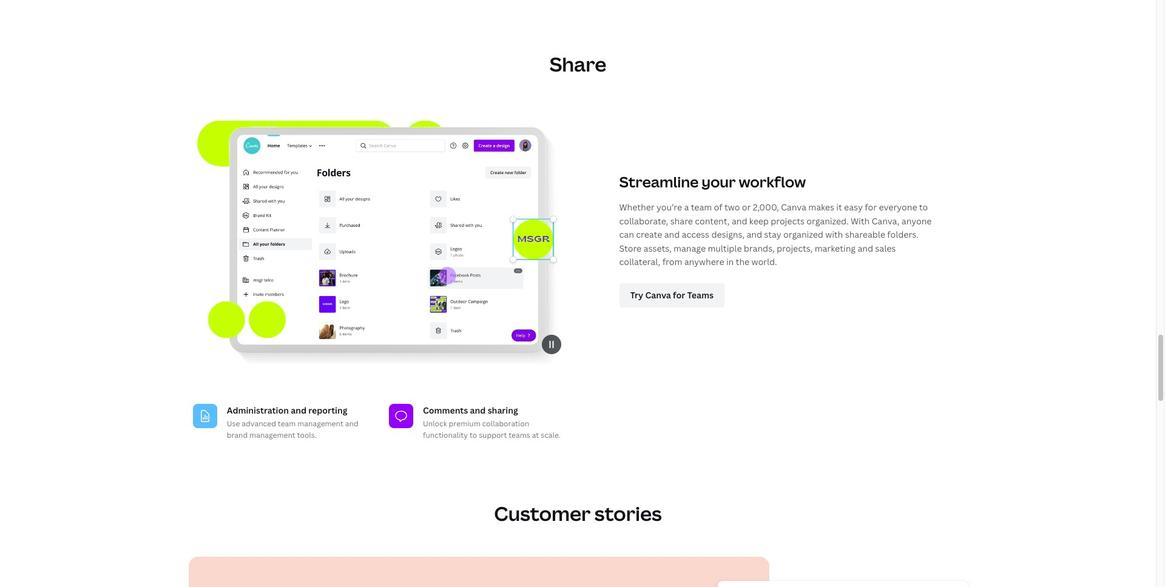 Task type: describe. For each thing, give the bounding box(es) containing it.
stay
[[764, 229, 781, 240]]

manage
[[674, 242, 706, 254]]

premium
[[449, 419, 480, 429]]

team inside administration and reporting use advanced team management and brand management tools.
[[278, 419, 296, 429]]

a
[[684, 202, 689, 213]]

and down or
[[732, 215, 747, 227]]

marketing
[[815, 242, 856, 254]]

collaborate,
[[619, 215, 668, 227]]

assets,
[[644, 242, 672, 254]]

projects
[[771, 215, 805, 227]]

stories
[[595, 501, 662, 527]]

0 vertical spatial management
[[298, 419, 343, 429]]

share
[[550, 51, 606, 77]]

sales
[[875, 242, 896, 254]]

world.
[[752, 256, 777, 268]]

and down reporting
[[345, 419, 358, 429]]

unlock
[[423, 419, 447, 429]]

customer stories
[[494, 501, 662, 527]]

makes
[[808, 202, 834, 213]]

comments and sharing unlock premium collaboration functionality to support teams at scale.
[[423, 405, 561, 440]]

teams
[[509, 430, 530, 440]]

organized.
[[807, 215, 849, 227]]

brand
[[227, 430, 248, 440]]

for
[[865, 202, 877, 213]]

store
[[619, 242, 642, 254]]

and down 'shareable'
[[858, 242, 873, 254]]

it
[[836, 202, 842, 213]]

shareable
[[845, 229, 885, 240]]

from
[[662, 256, 682, 268]]

streamline your workflow
[[619, 172, 806, 192]]

use
[[227, 419, 240, 429]]

create
[[636, 229, 662, 240]]

keep
[[749, 215, 769, 227]]

workflow
[[739, 172, 806, 192]]

whether you're a team of two or 2,000, canva makes it easy for everyone to collaborate, share content, and keep projects organized. with canva, anyone can create and access designs,  and stay organized with shareable folders. store assets, manage multiple brands, projects, marketing and sales collateral, from anywhere in the world.
[[619, 202, 932, 268]]

in
[[726, 256, 734, 268]]

everyone
[[879, 202, 917, 213]]

and up tools.
[[291, 405, 306, 416]]

with
[[851, 215, 870, 227]]

your
[[702, 172, 736, 192]]



Task type: vqa. For each thing, say whether or not it's contained in the screenshot.
Beach
no



Task type: locate. For each thing, give the bounding box(es) containing it.
0 horizontal spatial management
[[249, 430, 295, 440]]

two
[[725, 202, 740, 213]]

comments
[[423, 405, 468, 416]]

scale.
[[541, 430, 561, 440]]

anyone
[[902, 215, 932, 227]]

to inside whether you're a team of two or 2,000, canva makes it easy for everyone to collaborate, share content, and keep projects organized. with canva, anyone can create and access designs,  and stay organized with shareable folders. store assets, manage multiple brands, projects, marketing and sales collateral, from anywhere in the world.
[[919, 202, 928, 213]]

or
[[742, 202, 751, 213]]

access
[[682, 229, 709, 240]]

designs,
[[711, 229, 745, 240]]

with
[[825, 229, 843, 240]]

support
[[479, 430, 507, 440]]

collateral,
[[619, 256, 660, 268]]

1 vertical spatial team
[[278, 419, 296, 429]]

customer
[[494, 501, 591, 527]]

canva
[[781, 202, 806, 213]]

streamline
[[619, 172, 699, 192]]

projects,
[[777, 242, 813, 254]]

1 horizontal spatial team
[[691, 202, 712, 213]]

administration and reporting use advanced team management and brand management tools.
[[227, 405, 358, 440]]

management down advanced
[[249, 430, 295, 440]]

and inside comments and sharing unlock premium collaboration functionality to support teams at scale.
[[470, 405, 486, 416]]

and up the premium
[[470, 405, 486, 416]]

the
[[736, 256, 750, 268]]

1 vertical spatial management
[[249, 430, 295, 440]]

collaboration
[[482, 419, 529, 429]]

multiple
[[708, 242, 742, 254]]

you're
[[657, 202, 682, 213]]

0 vertical spatial team
[[691, 202, 712, 213]]

organized
[[783, 229, 823, 240]]

folders.
[[887, 229, 919, 240]]

advanced
[[242, 419, 276, 429]]

team right advanced
[[278, 419, 296, 429]]

1 horizontal spatial to
[[919, 202, 928, 213]]

2,000,
[[753, 202, 779, 213]]

anywhere
[[684, 256, 724, 268]]

canva,
[[872, 215, 900, 227]]

reporting
[[308, 405, 347, 416]]

management
[[298, 419, 343, 429], [249, 430, 295, 440]]

to
[[919, 202, 928, 213], [470, 430, 477, 440]]

team inside whether you're a team of two or 2,000, canva makes it easy for everyone to collaborate, share content, and keep projects organized. with canva, anyone can create and access designs,  and stay organized with shareable folders. store assets, manage multiple brands, projects, marketing and sales collateral, from anywhere in the world.
[[691, 202, 712, 213]]

management down reporting
[[298, 419, 343, 429]]

1 horizontal spatial management
[[298, 419, 343, 429]]

team right a
[[691, 202, 712, 213]]

team
[[691, 202, 712, 213], [278, 419, 296, 429]]

to down the premium
[[470, 430, 477, 440]]

and
[[732, 215, 747, 227], [664, 229, 680, 240], [747, 229, 762, 240], [858, 242, 873, 254], [291, 405, 306, 416], [470, 405, 486, 416], [345, 419, 358, 429]]

0 vertical spatial to
[[919, 202, 928, 213]]

and down share
[[664, 229, 680, 240]]

0 horizontal spatial team
[[278, 419, 296, 429]]

easy
[[844, 202, 863, 213]]

content,
[[695, 215, 730, 227]]

functionality
[[423, 430, 468, 440]]

to inside comments and sharing unlock premium collaboration functionality to support teams at scale.
[[470, 430, 477, 440]]

administration
[[227, 405, 289, 416]]

tools.
[[297, 430, 317, 440]]

to up anyone at right
[[919, 202, 928, 213]]

sharing
[[488, 405, 518, 416]]

share
[[670, 215, 693, 227]]

at
[[532, 430, 539, 440]]

brands,
[[744, 242, 775, 254]]

of
[[714, 202, 722, 213]]

can
[[619, 229, 634, 240]]

and down 'keep'
[[747, 229, 762, 240]]

whether
[[619, 202, 655, 213]]

1 vertical spatial to
[[470, 430, 477, 440]]

0 horizontal spatial to
[[470, 430, 477, 440]]



